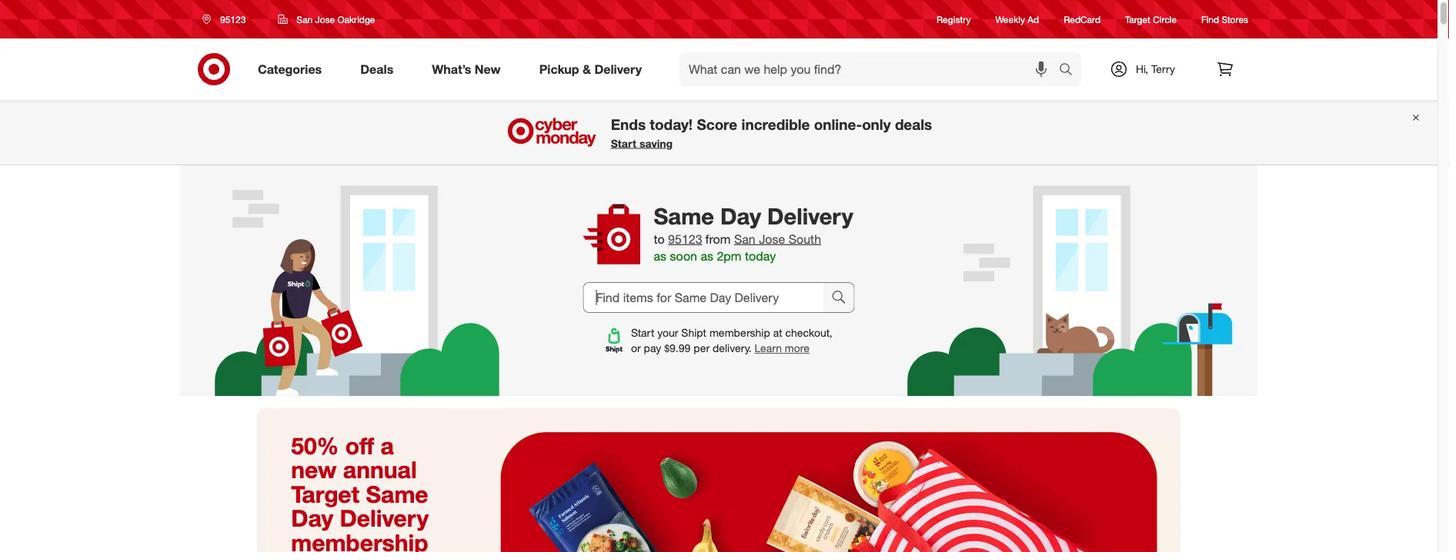 Task type: vqa. For each thing, say whether or not it's contained in the screenshot.
&
yes



Task type: locate. For each thing, give the bounding box(es) containing it.
1 horizontal spatial san
[[734, 232, 756, 247]]

delivery for day
[[768, 202, 854, 230]]

1 horizontal spatial 95123
[[668, 232, 703, 247]]

0 vertical spatial san
[[297, 13, 313, 25]]

0 horizontal spatial day
[[291, 505, 333, 533]]

1 horizontal spatial membership
[[710, 326, 770, 340]]

0 vertical spatial target
[[1126, 13, 1151, 25]]

weekly ad
[[996, 13, 1039, 25]]

deals link
[[347, 52, 413, 86]]

same up 95123 button
[[654, 202, 714, 230]]

delivery down 'annual'
[[340, 505, 429, 533]]

1 horizontal spatial target
[[1126, 13, 1151, 25]]

membership up the delivery.
[[710, 326, 770, 340]]

95123 inside same day delivery to 95123 from san jose south as soon as 2pm today
[[668, 232, 703, 247]]

stores
[[1222, 13, 1249, 25]]

delivery up south at right top
[[768, 202, 854, 230]]

jose
[[315, 13, 335, 25], [759, 232, 785, 247]]

at
[[773, 326, 783, 340]]

1 vertical spatial target
[[291, 480, 360, 509]]

categories
[[258, 62, 322, 77]]

start down the ends
[[611, 137, 637, 150]]

50% off a new annual target same day delivery membership
[[291, 432, 429, 553]]

0 horizontal spatial delivery
[[340, 505, 429, 533]]

delivery for &
[[595, 62, 642, 77]]

0 vertical spatial membership
[[710, 326, 770, 340]]

0 horizontal spatial 95123
[[220, 13, 246, 25]]

membership inside 50% off a new annual target same day delivery membership
[[291, 529, 428, 553]]

same
[[654, 202, 714, 230], [366, 480, 428, 509]]

target down 50%
[[291, 480, 360, 509]]

san jose oakridge
[[297, 13, 375, 25]]

new
[[475, 62, 501, 77]]

san inside dropdown button
[[297, 13, 313, 25]]

95123
[[220, 13, 246, 25], [668, 232, 703, 247]]

start up or
[[631, 326, 655, 340]]

circle
[[1153, 13, 1177, 25]]

What can we help you find? suggestions appear below search field
[[680, 52, 1063, 86]]

san up categories link
[[297, 13, 313, 25]]

find stores
[[1202, 13, 1249, 25]]

1 horizontal spatial same
[[654, 202, 714, 230]]

target black friday image
[[257, 409, 1181, 553]]

target left circle
[[1126, 13, 1151, 25]]

your
[[658, 326, 679, 340]]

day down new
[[291, 505, 333, 533]]

start
[[611, 137, 637, 150], [631, 326, 655, 340]]

same inside 50% off a new annual target same day delivery membership
[[366, 480, 428, 509]]

find stores link
[[1202, 13, 1249, 26]]

or
[[631, 342, 641, 355]]

1 horizontal spatial delivery
[[595, 62, 642, 77]]

0 horizontal spatial san
[[297, 13, 313, 25]]

weekly
[[996, 13, 1025, 25]]

learn
[[755, 342, 782, 355]]

2 horizontal spatial delivery
[[768, 202, 854, 230]]

terry
[[1152, 62, 1176, 76]]

2 vertical spatial delivery
[[340, 505, 429, 533]]

0 horizontal spatial target
[[291, 480, 360, 509]]

what's new link
[[419, 52, 520, 86]]

0 vertical spatial same
[[654, 202, 714, 230]]

new
[[291, 456, 337, 484]]

0 horizontal spatial jose
[[315, 13, 335, 25]]

san up today
[[734, 232, 756, 247]]

delivery inside same day delivery to 95123 from san jose south as soon as 2pm today
[[768, 202, 854, 230]]

1 vertical spatial san
[[734, 232, 756, 247]]

incredible
[[742, 115, 810, 133]]

saving
[[640, 137, 673, 150]]

target
[[1126, 13, 1151, 25], [291, 480, 360, 509]]

0 vertical spatial jose
[[315, 13, 335, 25]]

0 vertical spatial 95123
[[220, 13, 246, 25]]

jose left the oakridge
[[315, 13, 335, 25]]

1 vertical spatial start
[[631, 326, 655, 340]]

jose inside same day delivery to 95123 from san jose south as soon as 2pm today
[[759, 232, 785, 247]]

membership
[[710, 326, 770, 340], [291, 529, 428, 553]]

weekly ad link
[[996, 13, 1039, 26]]

delivery right &
[[595, 62, 642, 77]]

1 vertical spatial same
[[366, 480, 428, 509]]

a
[[381, 432, 394, 460]]

per
[[694, 342, 710, 355]]

only
[[862, 115, 891, 133]]

1 vertical spatial jose
[[759, 232, 785, 247]]

0 vertical spatial delivery
[[595, 62, 642, 77]]

start your shipt membership at checkout, or pay $9.99 per delivery.
[[631, 326, 833, 355]]

1 vertical spatial 95123
[[668, 232, 703, 247]]

ends
[[611, 115, 646, 133]]

1 horizontal spatial jose
[[759, 232, 785, 247]]

jose up today
[[759, 232, 785, 247]]

1 vertical spatial delivery
[[768, 202, 854, 230]]

target inside 50% off a new annual target same day delivery membership
[[291, 480, 360, 509]]

san jose south button
[[734, 230, 821, 248]]

start inside ends today! score incredible online-only deals start saving
[[611, 137, 637, 150]]

0 horizontal spatial membership
[[291, 529, 428, 553]]

today
[[745, 249, 776, 264]]

off
[[345, 432, 374, 460]]

start inside start your shipt membership at checkout, or pay $9.99 per delivery.
[[631, 326, 655, 340]]

deals
[[895, 115, 933, 133]]

to
[[654, 232, 665, 247]]

0 horizontal spatial same
[[366, 480, 428, 509]]

san
[[297, 13, 313, 25], [734, 232, 756, 247]]

redcard link
[[1064, 13, 1101, 26]]

0 vertical spatial start
[[611, 137, 637, 150]]

south
[[789, 232, 821, 247]]

ad
[[1028, 13, 1039, 25]]

as down to
[[654, 249, 667, 264]]

registry
[[937, 13, 971, 25]]

learn more
[[755, 342, 810, 355]]

0 vertical spatial day
[[721, 202, 761, 230]]

find
[[1202, 13, 1220, 25]]

soon
[[670, 249, 697, 264]]

membership down 'annual'
[[291, 529, 428, 553]]

1 horizontal spatial day
[[721, 202, 761, 230]]

day
[[721, 202, 761, 230], [291, 505, 333, 533]]

target inside target circle link
[[1126, 13, 1151, 25]]

delivery
[[595, 62, 642, 77], [768, 202, 854, 230], [340, 505, 429, 533]]

1 vertical spatial day
[[291, 505, 333, 533]]

pickup & delivery
[[539, 62, 642, 77]]

hi, terry
[[1136, 62, 1176, 76]]

1 vertical spatial membership
[[291, 529, 428, 553]]

as down from
[[701, 249, 714, 264]]

same down a
[[366, 480, 428, 509]]

day up from
[[721, 202, 761, 230]]

checkout,
[[786, 326, 833, 340]]

1 horizontal spatial as
[[701, 249, 714, 264]]

online-
[[814, 115, 862, 133]]

0 horizontal spatial as
[[654, 249, 667, 264]]

as
[[654, 249, 667, 264], [701, 249, 714, 264]]



Task type: describe. For each thing, give the bounding box(es) containing it.
same day delivery to 95123 from san jose south as soon as 2pm today
[[654, 202, 854, 264]]

target circle link
[[1126, 13, 1177, 26]]

2pm
[[717, 249, 742, 264]]

50%
[[291, 432, 339, 460]]

what's new
[[432, 62, 501, 77]]

Find items for Same Day Delivery search field
[[584, 283, 823, 313]]

95123 inside dropdown button
[[220, 13, 246, 25]]

from
[[706, 232, 731, 247]]

today!
[[650, 115, 693, 133]]

membership inside start your shipt membership at checkout, or pay $9.99 per delivery.
[[710, 326, 770, 340]]

2 as from the left
[[701, 249, 714, 264]]

delivery.
[[713, 342, 752, 355]]

oakridge
[[338, 13, 375, 25]]

categories link
[[245, 52, 341, 86]]

what's
[[432, 62, 471, 77]]

day inside same day delivery to 95123 from san jose south as soon as 2pm today
[[721, 202, 761, 230]]

1 as from the left
[[654, 249, 667, 264]]

95123 button
[[192, 5, 262, 33]]

pay
[[644, 342, 662, 355]]

&
[[583, 62, 591, 77]]

search button
[[1052, 52, 1089, 89]]

cyber monday target deals image
[[506, 114, 599, 151]]

jose inside dropdown button
[[315, 13, 335, 25]]

redcard
[[1064, 13, 1101, 25]]

san inside same day delivery to 95123 from san jose south as soon as 2pm today
[[734, 232, 756, 247]]

95123 button
[[668, 230, 703, 248]]

annual
[[343, 456, 417, 484]]

deals
[[360, 62, 394, 77]]

registry link
[[937, 13, 971, 26]]

ends today! score incredible online-only deals start saving
[[611, 115, 933, 150]]

san jose oakridge button
[[268, 5, 385, 33]]

score
[[697, 115, 738, 133]]

pickup
[[539, 62, 579, 77]]

pickup & delivery link
[[526, 52, 661, 86]]

day inside 50% off a new annual target same day delivery membership
[[291, 505, 333, 533]]

delivery inside 50% off a new annual target same day delivery membership
[[340, 505, 429, 533]]

hi,
[[1136, 62, 1149, 76]]

more
[[785, 342, 810, 355]]

$9.99
[[665, 342, 691, 355]]

shipt
[[682, 326, 707, 340]]

same inside same day delivery to 95123 from san jose south as soon as 2pm today
[[654, 202, 714, 230]]

target circle
[[1126, 13, 1177, 25]]

learn more button
[[755, 341, 810, 356]]

search
[[1052, 63, 1089, 78]]



